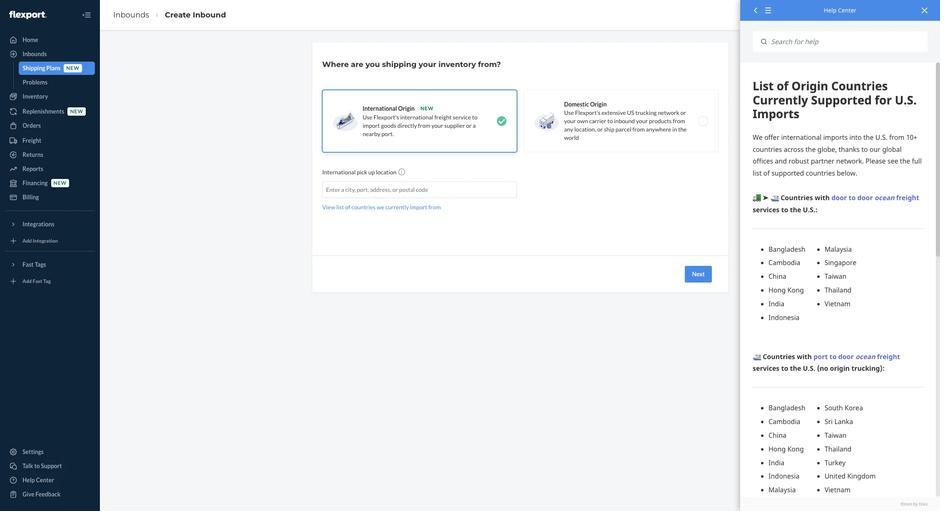 Task type: vqa. For each thing, say whether or not it's contained in the screenshot.
Search and add products
no



Task type: describe. For each thing, give the bounding box(es) containing it.
use inside domestic origin use flexport's extensive us trucking network or your own carrier to inbound your products from any location, or ship parcel from anywhere in the world
[[564, 109, 574, 116]]

location
[[376, 169, 397, 176]]

next
[[692, 271, 705, 278]]

freight
[[22, 137, 41, 144]]

are
[[351, 60, 363, 69]]

new for financing
[[54, 180, 67, 186]]

problems link
[[19, 76, 95, 89]]

financing
[[22, 179, 48, 187]]

to inside use flexport's international freight service to import goods directly from your supplier or a nearby port.
[[472, 114, 478, 121]]

your inside use flexport's international freight service to import goods directly from your supplier or a nearby port.
[[431, 122, 443, 129]]

trucking
[[635, 109, 657, 116]]

reports link
[[5, 162, 95, 176]]

feedback
[[36, 491, 61, 498]]

to inside domestic origin use flexport's extensive us trucking network or your own carrier to inbound your products from any location, or ship parcel from anywhere in the world
[[607, 117, 613, 124]]

replenishments
[[22, 108, 64, 115]]

domestic origin use flexport's extensive us trucking network or your own carrier to inbound your products from any location, or ship parcel from anywhere in the world
[[564, 101, 687, 141]]

international
[[400, 114, 433, 121]]

view list of countries we currently import from button
[[322, 203, 441, 211]]

create inbound
[[165, 10, 226, 19]]

currently
[[385, 204, 409, 211]]

elevio by dixa link
[[753, 501, 928, 507]]

or inside use flexport's international freight service to import goods directly from your supplier or a nearby port.
[[466, 122, 472, 129]]

products
[[649, 117, 672, 124]]

give
[[22, 491, 34, 498]]

tags
[[35, 261, 46, 268]]

integrations button
[[5, 218, 95, 231]]

add for add integration
[[22, 238, 32, 244]]

code
[[416, 186, 428, 193]]

use flexport's international freight service to import goods directly from your supplier or a nearby port.
[[363, 114, 478, 137]]

create inbound link
[[165, 10, 226, 19]]

from inside button
[[428, 204, 441, 211]]

pick
[[357, 169, 367, 176]]

billing
[[22, 194, 39, 201]]

origin for domestic
[[590, 101, 607, 108]]

talk
[[22, 463, 33, 470]]

new for shipping plans
[[66, 65, 79, 71]]

help center link
[[5, 474, 95, 487]]

tag
[[43, 278, 51, 285]]

world
[[564, 134, 579, 141]]

0 horizontal spatial a
[[341, 186, 344, 193]]

shipping plans
[[23, 65, 60, 72]]

check circle image
[[497, 116, 507, 126]]

fast tags button
[[5, 258, 95, 271]]

talk to support
[[22, 463, 62, 470]]

from inside use flexport's international freight service to import goods directly from your supplier or a nearby port.
[[418, 122, 430, 129]]

integration
[[33, 238, 58, 244]]

port.
[[382, 130, 394, 137]]

import for from
[[410, 204, 427, 211]]

fast tags
[[22, 261, 46, 268]]

international for international pick up location
[[322, 169, 356, 176]]

talk to support button
[[5, 460, 95, 473]]

home link
[[5, 33, 95, 47]]

a inside use flexport's international freight service to import goods directly from your supplier or a nearby port.
[[473, 122, 476, 129]]

up
[[368, 169, 375, 176]]

address,
[[370, 186, 391, 193]]

international pick up location
[[322, 169, 398, 176]]

nearby
[[363, 130, 380, 137]]

create
[[165, 10, 191, 19]]

where
[[322, 60, 349, 69]]

list
[[336, 204, 344, 211]]

location,
[[574, 126, 596, 133]]

1 vertical spatial fast
[[33, 278, 42, 285]]

your down the trucking
[[636, 117, 648, 124]]

own
[[577, 117, 588, 124]]

view list of countries we currently import from
[[322, 204, 441, 211]]

to inside button
[[34, 463, 40, 470]]

any
[[564, 126, 573, 133]]

returns
[[22, 151, 43, 158]]

next button
[[685, 266, 712, 283]]

add for add fast tag
[[22, 278, 32, 285]]

flexport's
[[374, 114, 399, 121]]

freight
[[434, 114, 452, 121]]

inbound
[[614, 117, 635, 124]]

or down the carrier
[[597, 126, 603, 133]]

city,
[[345, 186, 356, 193]]

settings link
[[5, 445, 95, 459]]

origin for international
[[398, 105, 415, 112]]

enter
[[326, 186, 340, 193]]

in
[[672, 126, 677, 133]]

port,
[[357, 186, 369, 193]]

anywhere
[[646, 126, 671, 133]]

inventory
[[438, 60, 476, 69]]

directly
[[397, 122, 417, 129]]

extensive
[[602, 109, 626, 116]]

the
[[678, 126, 687, 133]]

billing link
[[5, 191, 95, 204]]

parcel
[[616, 126, 631, 133]]

elevio
[[901, 501, 912, 507]]



Task type: locate. For each thing, give the bounding box(es) containing it.
settings
[[22, 448, 44, 455]]

enter a city, port, address, or postal code
[[326, 186, 428, 193]]

origin up flexport's
[[590, 101, 607, 108]]

import for goods
[[363, 122, 380, 129]]

1 horizontal spatial inbounds link
[[113, 10, 149, 19]]

flexport logo image
[[9, 11, 47, 19]]

use up nearby
[[363, 114, 372, 121]]

from right parcel
[[632, 126, 645, 133]]

new for replenishments
[[70, 108, 83, 115]]

0 vertical spatial help center
[[824, 6, 856, 14]]

orders link
[[5, 119, 95, 132]]

returns link
[[5, 148, 95, 162]]

international up enter
[[322, 169, 356, 176]]

1 horizontal spatial import
[[410, 204, 427, 211]]

1 horizontal spatial use
[[564, 109, 574, 116]]

0 vertical spatial a
[[473, 122, 476, 129]]

0 horizontal spatial origin
[[398, 105, 415, 112]]

plans
[[46, 65, 60, 72]]

your up any
[[564, 117, 576, 124]]

1 horizontal spatial to
[[472, 114, 478, 121]]

center inside the "help center" link
[[36, 477, 54, 484]]

1 horizontal spatial center
[[838, 6, 856, 14]]

a right supplier
[[473, 122, 476, 129]]

1 vertical spatial international
[[322, 169, 356, 176]]

to
[[472, 114, 478, 121], [607, 117, 613, 124], [34, 463, 40, 470]]

help center up give feedback
[[22, 477, 54, 484]]

add down fast tags
[[22, 278, 32, 285]]

to right talk at the bottom
[[34, 463, 40, 470]]

1 vertical spatial add
[[22, 278, 32, 285]]

countries
[[351, 204, 376, 211]]

shipping
[[23, 65, 45, 72]]

origin inside domestic origin use flexport's extensive us trucking network or your own carrier to inbound your products from any location, or ship parcel from anywhere in the world
[[590, 101, 607, 108]]

0 vertical spatial inbounds link
[[113, 10, 149, 19]]

import inside use flexport's international freight service to import goods directly from your supplier or a nearby port.
[[363, 122, 380, 129]]

origin
[[590, 101, 607, 108], [398, 105, 415, 112]]

or left postal
[[392, 186, 398, 193]]

or
[[681, 109, 686, 116], [466, 122, 472, 129], [597, 126, 603, 133], [392, 186, 398, 193]]

0 horizontal spatial international
[[322, 169, 356, 176]]

integrations
[[22, 221, 54, 228]]

service
[[453, 114, 471, 121]]

or right network
[[681, 109, 686, 116]]

new up international at left top
[[420, 105, 434, 112]]

fast left tag
[[33, 278, 42, 285]]

import up nearby
[[363, 122, 380, 129]]

0 horizontal spatial help center
[[22, 477, 54, 484]]

us
[[627, 109, 634, 116]]

1 vertical spatial help center
[[22, 477, 54, 484]]

network
[[658, 109, 679, 116]]

0 vertical spatial import
[[363, 122, 380, 129]]

fast
[[22, 261, 34, 268], [33, 278, 42, 285]]

0 vertical spatial help
[[824, 6, 837, 14]]

inbound
[[193, 10, 226, 19]]

0 horizontal spatial center
[[36, 477, 54, 484]]

by
[[913, 501, 918, 507]]

0 horizontal spatial inbounds link
[[5, 47, 95, 61]]

1 horizontal spatial origin
[[590, 101, 607, 108]]

2 horizontal spatial to
[[607, 117, 613, 124]]

0 horizontal spatial import
[[363, 122, 380, 129]]

domestic
[[564, 101, 589, 108]]

close navigation image
[[82, 10, 92, 20]]

add fast tag
[[22, 278, 51, 285]]

breadcrumbs navigation
[[107, 3, 233, 27]]

support
[[41, 463, 62, 470]]

international for international origin
[[363, 105, 397, 112]]

give feedback
[[22, 491, 61, 498]]

import down code
[[410, 204, 427, 211]]

use inside use flexport's international freight service to import goods directly from your supplier or a nearby port.
[[363, 114, 372, 121]]

from
[[673, 117, 685, 124], [418, 122, 430, 129], [632, 126, 645, 133], [428, 204, 441, 211]]

0 horizontal spatial to
[[34, 463, 40, 470]]

0 horizontal spatial use
[[363, 114, 372, 121]]

2 add from the top
[[22, 278, 32, 285]]

a left city,
[[341, 186, 344, 193]]

we
[[377, 204, 384, 211]]

a
[[473, 122, 476, 129], [341, 186, 344, 193]]

problems
[[23, 79, 48, 86]]

1 vertical spatial import
[[410, 204, 427, 211]]

new up orders 'link'
[[70, 108, 83, 115]]

view
[[322, 204, 335, 211]]

1 horizontal spatial inbounds
[[113, 10, 149, 19]]

inbounds inside the breadcrumbs navigation
[[113, 10, 149, 19]]

to right service
[[472, 114, 478, 121]]

1 vertical spatial inbounds
[[22, 50, 47, 57]]

freight link
[[5, 134, 95, 147]]

shipping
[[382, 60, 417, 69]]

from up the the
[[673, 117, 685, 124]]

1 vertical spatial center
[[36, 477, 54, 484]]

help up give
[[22, 477, 35, 484]]

0 vertical spatial add
[[22, 238, 32, 244]]

postal
[[399, 186, 415, 193]]

from right currently
[[428, 204, 441, 211]]

inbounds
[[113, 10, 149, 19], [22, 50, 47, 57]]

inbounds link inside the breadcrumbs navigation
[[113, 10, 149, 19]]

new
[[66, 65, 79, 71], [420, 105, 434, 112], [70, 108, 83, 115], [54, 180, 67, 186]]

1 vertical spatial inbounds link
[[5, 47, 95, 61]]

international origin
[[363, 105, 415, 112]]

give feedback button
[[5, 488, 95, 501]]

center up search search field
[[838, 6, 856, 14]]

1 horizontal spatial help
[[824, 6, 837, 14]]

add integration link
[[5, 234, 95, 248]]

carrier
[[589, 117, 606, 124]]

from?
[[478, 60, 501, 69]]

import inside button
[[410, 204, 427, 211]]

to up ship
[[607, 117, 613, 124]]

help center up search search field
[[824, 6, 856, 14]]

1 vertical spatial help
[[22, 477, 35, 484]]

help
[[824, 6, 837, 14], [22, 477, 35, 484]]

add fast tag link
[[5, 275, 95, 288]]

where are you shipping your inventory from?
[[322, 60, 501, 69]]

new down reports 'link'
[[54, 180, 67, 186]]

use down domestic
[[564, 109, 574, 116]]

fast left tags
[[22, 261, 34, 268]]

reports
[[22, 165, 43, 172]]

1 horizontal spatial a
[[473, 122, 476, 129]]

new for international origin
[[420, 105, 434, 112]]

0 horizontal spatial inbounds
[[22, 50, 47, 57]]

inbounds link
[[113, 10, 149, 19], [5, 47, 95, 61]]

0 vertical spatial center
[[838, 6, 856, 14]]

add left integration
[[22, 238, 32, 244]]

inventory
[[22, 93, 48, 100]]

new right plans
[[66, 65, 79, 71]]

dixa
[[919, 501, 928, 507]]

origin up international at left top
[[398, 105, 415, 112]]

your right the shipping
[[419, 60, 436, 69]]

flexport's
[[575, 109, 600, 116]]

use
[[564, 109, 574, 116], [363, 114, 372, 121]]

from down international at left top
[[418, 122, 430, 129]]

international
[[363, 105, 397, 112], [322, 169, 356, 176]]

goods
[[381, 122, 396, 129]]

of
[[345, 204, 350, 211]]

fast inside dropdown button
[[22, 261, 34, 268]]

0 horizontal spatial help
[[22, 477, 35, 484]]

1 horizontal spatial international
[[363, 105, 397, 112]]

add inside add fast tag link
[[22, 278, 32, 285]]

elevio by dixa
[[901, 501, 928, 507]]

0 vertical spatial fast
[[22, 261, 34, 268]]

international up flexport's
[[363, 105, 397, 112]]

your
[[419, 60, 436, 69], [564, 117, 576, 124], [636, 117, 648, 124], [431, 122, 443, 129]]

supplier
[[444, 122, 465, 129]]

1 add from the top
[[22, 238, 32, 244]]

you
[[366, 60, 380, 69]]

center down talk to support
[[36, 477, 54, 484]]

help up search search field
[[824, 6, 837, 14]]

your down freight
[[431, 122, 443, 129]]

home
[[22, 36, 38, 43]]

center
[[838, 6, 856, 14], [36, 477, 54, 484]]

0 vertical spatial inbounds
[[113, 10, 149, 19]]

Search search field
[[767, 31, 928, 52]]

add integration
[[22, 238, 58, 244]]

0 vertical spatial international
[[363, 105, 397, 112]]

or down service
[[466, 122, 472, 129]]

inventory link
[[5, 90, 95, 103]]

1 vertical spatial a
[[341, 186, 344, 193]]

1 horizontal spatial help center
[[824, 6, 856, 14]]

add inside "add integration" link
[[22, 238, 32, 244]]



